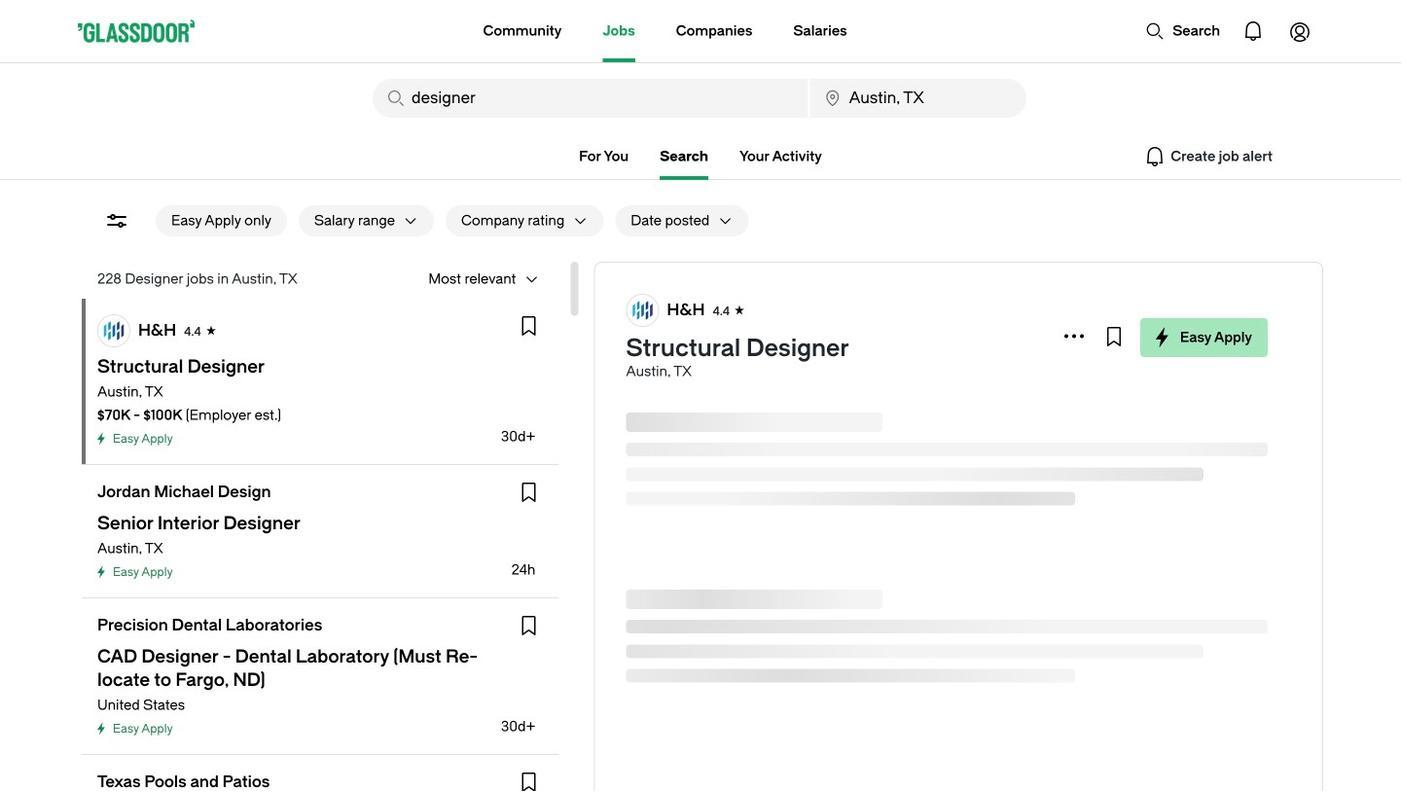 Task type: vqa. For each thing, say whether or not it's contained in the screenshot.
""Good onsite opportunities"" link
no



Task type: locate. For each thing, give the bounding box(es) containing it.
0 horizontal spatial h&h logo image
[[98, 315, 129, 346]]

jobs list element
[[82, 299, 559, 791]]

Search location field
[[810, 79, 1027, 118]]

1 horizontal spatial none field
[[810, 79, 1027, 118]]

h&h logo image inside jobs list element
[[98, 315, 129, 346]]

None field
[[373, 79, 808, 118], [810, 79, 1027, 118]]

h&h logo image
[[627, 295, 658, 326], [98, 315, 129, 346]]

2 none field from the left
[[810, 79, 1027, 118]]

lottie animation container image
[[405, 0, 484, 60], [405, 0, 484, 60], [1230, 8, 1277, 54], [1277, 8, 1323, 54], [1277, 8, 1323, 54], [1145, 21, 1165, 41]]

lottie animation container image
[[1230, 8, 1277, 54], [1145, 21, 1165, 41]]

0 horizontal spatial none field
[[373, 79, 808, 118]]

1 none field from the left
[[373, 79, 808, 118]]

Search keyword field
[[373, 79, 808, 118]]



Task type: describe. For each thing, give the bounding box(es) containing it.
0 horizontal spatial lottie animation container image
[[1145, 21, 1165, 41]]

open filter menu image
[[105, 209, 128, 233]]

1 horizontal spatial lottie animation container image
[[1230, 8, 1277, 54]]

none field search keyword
[[373, 79, 808, 118]]

none field search location
[[810, 79, 1027, 118]]

1 horizontal spatial h&h logo image
[[627, 295, 658, 326]]



